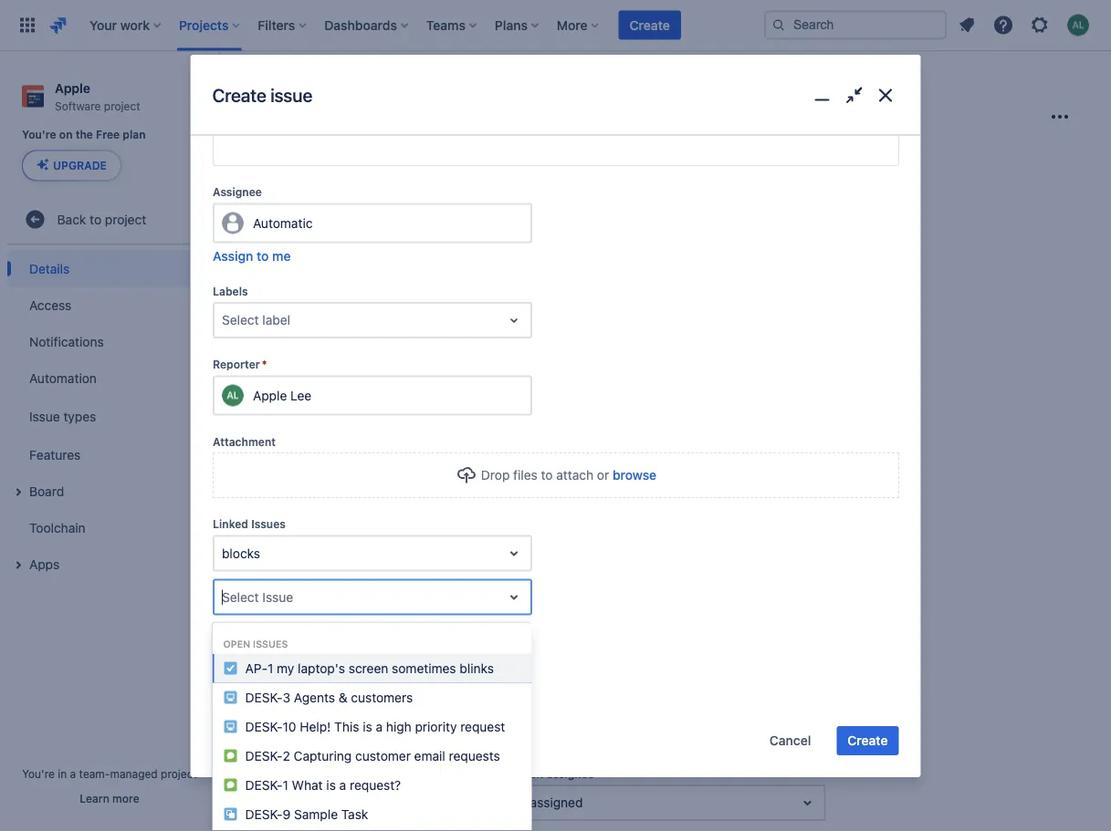 Task type: vqa. For each thing, say whether or not it's contained in the screenshot.
details Unassigned button
no



Task type: describe. For each thing, give the bounding box(es) containing it.
1 for ap-
[[268, 661, 273, 676]]

apps
[[29, 557, 60, 572]]

jira image
[[47, 14, 69, 36]]

project. inside users no one has been added to the project.
[[686, 618, 731, 633]]

select for select label
[[221, 313, 259, 328]]

label
[[262, 313, 290, 328]]

desk- for 1
[[245, 778, 283, 793]]

projects
[[252, 76, 300, 91]]

apple lee image
[[221, 385, 243, 407]]

create banner
[[0, 0, 1111, 51]]

minimize image
[[809, 82, 836, 108]]

browse button
[[612, 467, 656, 485]]

me
[[272, 249, 290, 264]]

blinks
[[460, 661, 494, 676]]

name
[[505, 373, 536, 386]]

apple lee
[[253, 389, 311, 404]]

assign to me button
[[212, 247, 290, 266]]

apple for apple software project
[[55, 80, 90, 95]]

plan
[[123, 128, 146, 141]]

board button
[[7, 473, 212, 510]]

* for create issue
[[261, 359, 267, 371]]

back to project link
[[7, 201, 212, 238]]

open issues
[[223, 639, 288, 650]]

browse
[[612, 468, 656, 483]]

1 vertical spatial in
[[58, 768, 67, 781]]

the inside users no one has been added to the project.
[[663, 618, 682, 633]]

open image for label
[[503, 310, 525, 332]]

capturing
[[294, 749, 352, 764]]

unassigned
[[514, 796, 583, 811]]

allows
[[212, 689, 245, 702]]

attach
[[556, 468, 593, 483]]

drop
[[481, 468, 509, 483]]

to inside users no one has been added to the project.
[[648, 618, 660, 633]]

to right files
[[541, 468, 553, 483]]

upgrade
[[53, 159, 107, 172]]

fields
[[554, 337, 582, 350]]

you're in a team-managed project
[[22, 768, 197, 781]]

category
[[572, 552, 625, 567]]

sample
[[294, 807, 338, 822]]

Linked Issues text field
[[221, 545, 225, 563]]

has inside users no one has been added to the project.
[[550, 618, 571, 633]]

allows to flag issues with impediments.
[[212, 689, 412, 702]]

1 horizontal spatial details
[[256, 102, 321, 128]]

sometimes
[[392, 661, 456, 676]]

sure
[[535, 718, 558, 731]]

features link
[[7, 437, 212, 473]]

labels
[[212, 285, 248, 298]]

attachment
[[212, 436, 275, 449]]

learn more
[[80, 793, 139, 805]]

choose a category
[[514, 552, 625, 567]]

access
[[29, 298, 72, 313]]

a left team-
[[70, 768, 76, 781]]

project. inside make sure your project lead has access to issues in the project.
[[505, 733, 544, 746]]

access
[[672, 718, 708, 731]]

project right managed
[[161, 768, 197, 781]]

3
[[283, 690, 291, 705]]

9
[[283, 807, 291, 822]]

0 vertical spatial the
[[76, 128, 93, 141]]

desk-1 what is a request?
[[245, 778, 401, 793]]

board
[[29, 484, 64, 499]]

has inside make sure your project lead has access to issues in the project.
[[651, 718, 669, 731]]

desk-2 capturing customer email requests
[[245, 749, 500, 764]]

assignee
[[212, 186, 261, 199]]

Search field
[[764, 11, 947, 40]]

apps button
[[7, 546, 212, 583]]

more
[[112, 793, 139, 805]]

desk-10 help! this is a high priority request
[[245, 719, 505, 735]]

free
[[96, 128, 120, 141]]

learn
[[80, 793, 109, 805]]

no
[[505, 618, 521, 633]]

flagged
[[212, 636, 255, 649]]

one
[[525, 618, 547, 633]]

on
[[59, 128, 73, 141]]

software
[[55, 99, 101, 112]]

1 horizontal spatial is
[[363, 719, 372, 735]]

task
[[341, 807, 368, 822]]

open
[[223, 639, 250, 650]]

linked
[[212, 518, 248, 531]]

details link
[[7, 251, 212, 287]]

create button inside dialog
[[837, 727, 899, 756]]

search image
[[772, 18, 786, 32]]

agents
[[294, 690, 335, 705]]

to inside make sure your project lead has access to issues in the project.
[[711, 718, 722, 731]]

assignee
[[547, 768, 594, 781]]

blocks
[[221, 546, 260, 561]]

1 for desk-
[[283, 778, 288, 793]]

users
[[505, 599, 536, 612]]

ap-1 my laptop's screen sometimes blinks
[[245, 661, 494, 676]]

project inside make sure your project lead has access to issues in the project.
[[587, 718, 623, 731]]

requests
[[449, 749, 500, 764]]

another
[[281, 734, 326, 749]]

team-
[[79, 768, 110, 781]]

files
[[513, 468, 537, 483]]

desk- for 2
[[245, 749, 283, 764]]

linked issues
[[212, 518, 285, 531]]

back to project
[[57, 212, 146, 227]]

to inside button
[[256, 249, 268, 264]]

lee
[[290, 389, 311, 404]]

2 open image from the top
[[503, 543, 525, 565]]

Labels text field
[[221, 312, 225, 330]]

key
[[505, 448, 524, 461]]

make
[[505, 718, 532, 731]]

priority
[[415, 719, 457, 735]]

default assignee
[[505, 768, 594, 781]]



Task type: locate. For each thing, give the bounding box(es) containing it.
select for select issue
[[221, 590, 259, 605]]

0 horizontal spatial issues
[[284, 689, 316, 702]]

my
[[277, 661, 294, 676]]

1 desk- from the top
[[245, 690, 283, 705]]

desk- down 2
[[245, 778, 283, 793]]

0 horizontal spatial is
[[326, 778, 336, 793]]

upload image
[[455, 465, 477, 487]]

issues up impediment
[[253, 639, 288, 650]]

project up plan
[[104, 99, 140, 112]]

0 horizontal spatial create button
[[619, 11, 681, 40]]

1 vertical spatial with
[[319, 689, 340, 702]]

details inside details link
[[29, 261, 70, 276]]

notifications link
[[7, 324, 212, 360]]

0 vertical spatial issues
[[284, 689, 316, 702]]

what
[[292, 778, 323, 793]]

open image up no
[[503, 587, 525, 609]]

10
[[283, 719, 296, 735]]

1 you're from the top
[[22, 128, 56, 141]]

reporter
[[212, 359, 260, 371]]

0 vertical spatial issue
[[270, 84, 312, 106]]

impediment
[[238, 664, 308, 679]]

issue
[[29, 409, 60, 424], [262, 590, 293, 605]]

1 horizontal spatial issue
[[329, 734, 360, 749]]

issues for open issues
[[253, 639, 288, 650]]

project inside apple software project
[[104, 99, 140, 112]]

0 vertical spatial project.
[[686, 618, 731, 633]]

0 horizontal spatial lead
[[546, 656, 569, 669]]

1 vertical spatial issue
[[329, 734, 360, 749]]

0 horizontal spatial project.
[[505, 733, 544, 746]]

group containing details
[[7, 245, 212, 588]]

0 horizontal spatial with
[[319, 689, 340, 702]]

3 open image from the top
[[503, 587, 525, 609]]

issues right linked
[[251, 518, 285, 531]]

0 vertical spatial issues
[[251, 518, 285, 531]]

features
[[29, 447, 81, 462]]

project.
[[686, 618, 731, 633], [505, 733, 544, 746]]

users no one has been added to the project.
[[505, 599, 731, 633]]

group
[[7, 245, 212, 588]]

is right what
[[326, 778, 336, 793]]

0 vertical spatial issue
[[29, 409, 60, 424]]

exit full screen image
[[841, 82, 867, 108]]

* right key
[[526, 448, 531, 461]]

apple inside apple software project
[[55, 80, 90, 95]]

desk- left sample
[[245, 807, 283, 822]]

1 vertical spatial create button
[[837, 727, 899, 756]]

1 horizontal spatial with
[[646, 337, 667, 350]]

1 vertical spatial apple
[[253, 389, 287, 404]]

* inside create issue dialog
[[261, 359, 267, 371]]

apple left lee
[[253, 389, 287, 404]]

2
[[283, 749, 290, 764]]

choose
[[514, 552, 559, 567]]

a up task
[[339, 778, 346, 793]]

0 horizontal spatial the
[[76, 128, 93, 141]]

is
[[363, 719, 372, 735], [326, 778, 336, 793]]

0 horizontal spatial *
[[261, 359, 267, 371]]

1 horizontal spatial create button
[[837, 727, 899, 756]]

has left access
[[651, 718, 669, 731]]

has
[[550, 618, 571, 633], [651, 718, 669, 731]]

1 open image from the top
[[503, 310, 525, 332]]

project lead
[[505, 656, 569, 669]]

issue
[[270, 84, 312, 106], [329, 734, 360, 749]]

3 desk- from the top
[[245, 749, 283, 764]]

1 vertical spatial details
[[29, 261, 70, 276]]

you're for you're on the free plan
[[22, 128, 56, 141]]

project up details link
[[105, 212, 146, 227]]

email
[[414, 749, 445, 764]]

project. right added
[[686, 618, 731, 633]]

None field
[[506, 392, 824, 425], [506, 468, 824, 501], [506, 392, 824, 425], [506, 468, 824, 501]]

0 vertical spatial apple
[[55, 80, 90, 95]]

1 select from the top
[[221, 313, 259, 328]]

2 you're from the top
[[22, 768, 55, 781]]

1 vertical spatial has
[[651, 718, 669, 731]]

0 horizontal spatial issue
[[270, 84, 312, 106]]

0 vertical spatial 1
[[268, 661, 273, 676]]

issue inside create issue dialog
[[262, 590, 293, 605]]

details up access
[[29, 261, 70, 276]]

with for marked
[[646, 337, 667, 350]]

with
[[646, 337, 667, 350], [319, 689, 340, 702]]

issues inside create issue dialog
[[284, 689, 316, 702]]

2 vertical spatial the
[[772, 718, 789, 731]]

create issue
[[212, 84, 312, 106]]

automatic
[[253, 216, 312, 231]]

reporter *
[[212, 359, 267, 371]]

open image up the required on the top left
[[503, 310, 525, 332]]

issues right flag
[[284, 689, 316, 702]]

desk- for 3
[[245, 690, 283, 705]]

request
[[460, 719, 505, 735]]

managed
[[110, 768, 158, 781]]

2 vertical spatial open image
[[503, 587, 525, 609]]

details
[[256, 102, 321, 128], [29, 261, 70, 276]]

the
[[76, 128, 93, 141], [663, 618, 682, 633], [772, 718, 789, 731]]

select issue
[[221, 590, 293, 605]]

create button inside primary element
[[619, 11, 681, 40]]

desk- down impediment
[[245, 690, 283, 705]]

asterisk
[[686, 337, 727, 350]]

4 desk- from the top
[[245, 778, 283, 793]]

0 vertical spatial details
[[256, 102, 321, 128]]

0 vertical spatial select
[[221, 313, 259, 328]]

automatic image
[[221, 213, 243, 234]]

0 vertical spatial is
[[363, 719, 372, 735]]

learn more button
[[80, 792, 139, 806]]

issues inside make sure your project lead has access to issues in the project.
[[725, 718, 757, 731]]

category
[[505, 524, 554, 537]]

customers
[[351, 690, 413, 705]]

apple for apple lee
[[253, 389, 287, 404]]

help!
[[300, 719, 331, 735]]

the right on in the top left of the page
[[76, 128, 93, 141]]

select down blocks
[[221, 590, 259, 605]]

1 horizontal spatial the
[[663, 618, 682, 633]]

1 vertical spatial lead
[[626, 718, 648, 731]]

this
[[334, 719, 359, 735]]

in left team-
[[58, 768, 67, 781]]

access link
[[7, 287, 212, 324]]

1 vertical spatial select
[[221, 590, 259, 605]]

with inside create issue dialog
[[319, 689, 340, 702]]

desk-
[[245, 690, 283, 705], [245, 719, 283, 735], [245, 749, 283, 764], [245, 778, 283, 793], [245, 807, 283, 822]]

customer
[[355, 749, 411, 764]]

apple up software
[[55, 80, 90, 95]]

the right added
[[663, 618, 682, 633]]

1 vertical spatial 1
[[283, 778, 288, 793]]

1 vertical spatial *
[[526, 448, 531, 461]]

types
[[63, 409, 96, 424]]

a left high on the bottom of page
[[376, 719, 383, 735]]

1 vertical spatial you're
[[22, 768, 55, 781]]

jira image
[[47, 14, 69, 36]]

1 vertical spatial issue
[[262, 590, 293, 605]]

back
[[57, 212, 86, 227]]

the inside make sure your project lead has access to issues in the project.
[[772, 718, 789, 731]]

1 horizontal spatial issue
[[262, 590, 293, 605]]

desk-9 sample task
[[245, 807, 368, 822]]

you're left team-
[[22, 768, 55, 781]]

project avatar image
[[607, 153, 724, 270]]

open image
[[797, 793, 819, 815]]

open image down category
[[503, 543, 525, 565]]

a right choose
[[562, 552, 569, 567]]

0 vertical spatial with
[[646, 337, 667, 350]]

0 vertical spatial lead
[[546, 656, 569, 669]]

in inside make sure your project lead has access to issues in the project.
[[760, 718, 769, 731]]

issue types link
[[7, 397, 212, 437]]

open image
[[503, 310, 525, 332], [503, 543, 525, 565], [503, 587, 525, 609]]

details down projects link
[[256, 102, 321, 128]]

0 horizontal spatial has
[[550, 618, 571, 633]]

0 vertical spatial open image
[[503, 310, 525, 332]]

toolchain
[[29, 520, 86, 536]]

* right reporter
[[261, 359, 267, 371]]

flag
[[262, 689, 281, 702]]

project. down make
[[505, 733, 544, 746]]

create issue dialog
[[190, 0, 921, 832]]

0 vertical spatial in
[[760, 718, 769, 731]]

you're for you're in a team-managed project
[[22, 768, 55, 781]]

1 horizontal spatial in
[[760, 718, 769, 731]]

you're left on in the top left of the page
[[22, 128, 56, 141]]

to right added
[[648, 618, 660, 633]]

you're on the free plan
[[22, 128, 146, 141]]

to left "me"
[[256, 249, 268, 264]]

lead right project on the left bottom of the page
[[546, 656, 569, 669]]

automation link
[[7, 360, 212, 397]]

notifications
[[29, 334, 104, 349]]

an
[[671, 337, 683, 350]]

high
[[386, 719, 412, 735]]

apple software project
[[55, 80, 140, 112]]

0 vertical spatial *
[[261, 359, 267, 371]]

5 desk- from the top
[[245, 807, 283, 822]]

request?
[[350, 778, 401, 793]]

you're
[[22, 128, 56, 141], [22, 768, 55, 781]]

desk- for 9
[[245, 807, 283, 822]]

0 horizontal spatial in
[[58, 768, 67, 781]]

issues right access
[[725, 718, 757, 731]]

1 vertical spatial is
[[326, 778, 336, 793]]

cancel button
[[759, 727, 822, 756]]

select label
[[221, 313, 290, 328]]

* for details
[[526, 448, 531, 461]]

issue types
[[29, 409, 96, 424]]

0 horizontal spatial 1
[[268, 661, 273, 676]]

project
[[104, 99, 140, 112], [105, 212, 146, 227], [587, 718, 623, 731], [161, 768, 197, 781]]

0 vertical spatial create button
[[619, 11, 681, 40]]

key *
[[505, 448, 531, 461]]

1 horizontal spatial project.
[[686, 618, 731, 633]]

1 vertical spatial project.
[[505, 733, 544, 746]]

lead left access
[[626, 718, 648, 731]]

in right access
[[760, 718, 769, 731]]

0 vertical spatial has
[[550, 618, 571, 633]]

been
[[574, 618, 604, 633]]

1 vertical spatial the
[[663, 618, 682, 633]]

1 horizontal spatial has
[[651, 718, 669, 731]]

primary element
[[11, 0, 764, 51]]

to left flag
[[248, 689, 259, 702]]

1 vertical spatial issues
[[253, 639, 288, 650]]

Select Issue text field
[[221, 589, 225, 607]]

1 horizontal spatial 1
[[283, 778, 288, 793]]

the up the cancel
[[772, 718, 789, 731]]

required fields are marked with an asterisk
[[505, 337, 727, 350]]

or
[[597, 468, 609, 483]]

automation
[[29, 371, 97, 386]]

issue inside issue types link
[[29, 409, 60, 424]]

0 vertical spatial you're
[[22, 128, 56, 141]]

1 horizontal spatial *
[[526, 448, 531, 461]]

assign to me
[[212, 249, 290, 264]]

is right this
[[363, 719, 372, 735]]

open image for issue
[[503, 587, 525, 609]]

impediments.
[[343, 689, 412, 702]]

make sure your project lead has access to issues in the project.
[[505, 718, 789, 746]]

desk- for 10
[[245, 719, 283, 735]]

create inside primary element
[[630, 17, 670, 32]]

assign
[[212, 249, 253, 264]]

project right your
[[587, 718, 623, 731]]

issue up the open issues
[[262, 590, 293, 605]]

desk- down flag
[[245, 719, 283, 735]]

select down the labels
[[221, 313, 259, 328]]

0 horizontal spatial details
[[29, 261, 70, 276]]

with left an
[[646, 337, 667, 350]]

1 vertical spatial open image
[[503, 543, 525, 565]]

with down laptop's
[[319, 689, 340, 702]]

0 horizontal spatial issue
[[29, 409, 60, 424]]

*
[[261, 359, 267, 371], [526, 448, 531, 461]]

to right back
[[90, 212, 101, 227]]

1 horizontal spatial issues
[[725, 718, 757, 731]]

laptop's
[[298, 661, 345, 676]]

to right access
[[711, 718, 722, 731]]

create another issue
[[238, 734, 360, 749]]

&
[[339, 690, 348, 705]]

2 select from the top
[[221, 590, 259, 605]]

has right one
[[550, 618, 571, 633]]

default
[[505, 768, 544, 781]]

are
[[585, 337, 601, 350]]

issue left types
[[29, 409, 60, 424]]

2 desk- from the top
[[245, 719, 283, 735]]

discard & close image
[[873, 82, 899, 108]]

cancel
[[770, 734, 811, 749]]

1 horizontal spatial lead
[[626, 718, 648, 731]]

1 vertical spatial issues
[[725, 718, 757, 731]]

1 left my
[[268, 661, 273, 676]]

desk- down 10
[[245, 749, 283, 764]]

apple inside create issue dialog
[[253, 389, 287, 404]]

2 horizontal spatial the
[[772, 718, 789, 731]]

0 horizontal spatial apple
[[55, 80, 90, 95]]

apple lee image
[[514, 683, 536, 705]]

with for issues
[[319, 689, 340, 702]]

1 left what
[[283, 778, 288, 793]]

issues for linked issues
[[251, 518, 285, 531]]

1 horizontal spatial apple
[[253, 389, 287, 404]]

lead inside make sure your project lead has access to issues in the project.
[[626, 718, 648, 731]]



